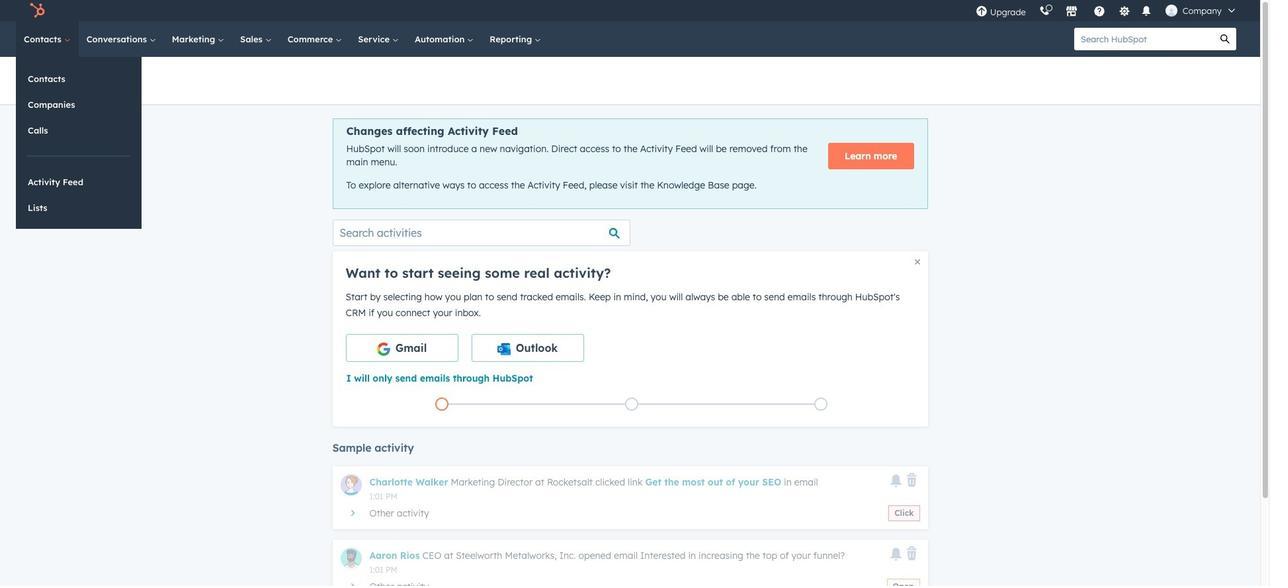 Task type: vqa. For each thing, say whether or not it's contained in the screenshot.
property on the bottom of the page
no



Task type: describe. For each thing, give the bounding box(es) containing it.
contacts menu
[[16, 57, 142, 229]]

onboarding.steps.sendtrackedemailingmail.title image
[[628, 401, 635, 409]]

Search HubSpot search field
[[1075, 28, 1214, 50]]

onboarding.steps.finalstep.title image
[[818, 401, 825, 409]]



Task type: locate. For each thing, give the bounding box(es) containing it.
Search activities search field
[[333, 220, 630, 246]]

list
[[347, 395, 916, 413]]

marketplaces image
[[1066, 6, 1078, 18]]

jacob simon image
[[1166, 5, 1178, 17]]

menu
[[969, 0, 1245, 21]]

close image
[[915, 259, 920, 265]]

None checkbox
[[346, 334, 458, 362], [471, 334, 584, 362], [346, 334, 458, 362], [471, 334, 584, 362]]



